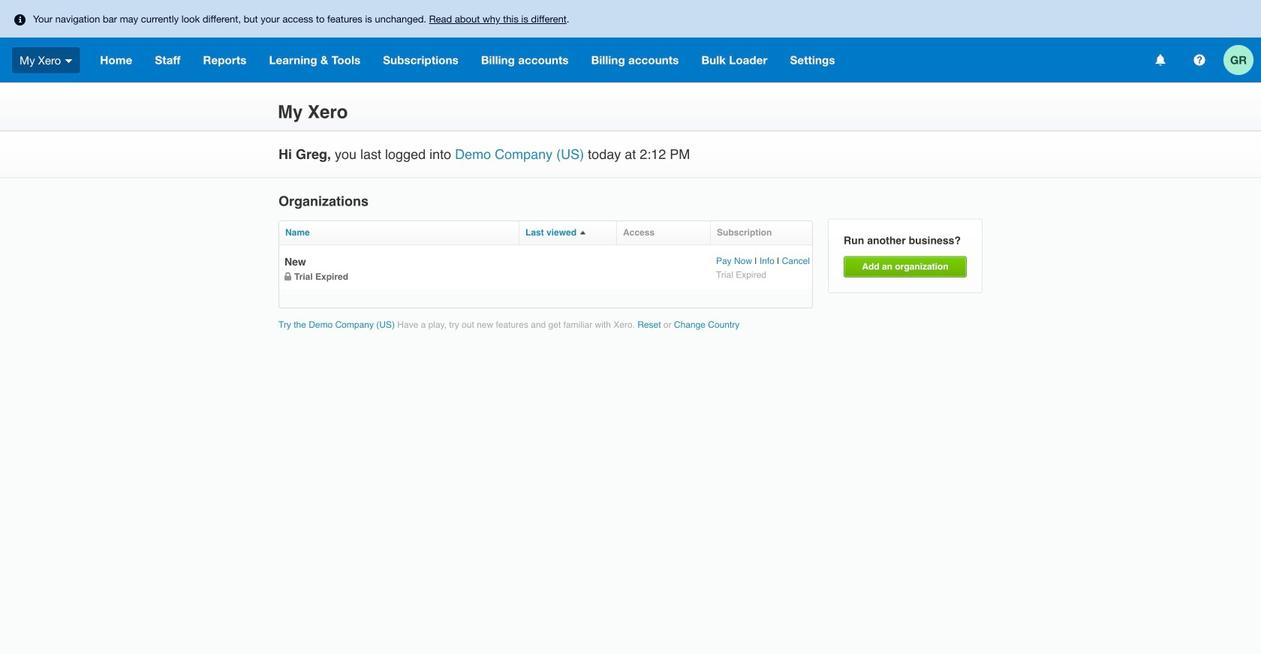 Task type: describe. For each thing, give the bounding box(es) containing it.
1 horizontal spatial svg image
[[1156, 54, 1166, 66]]

svg image
[[14, 14, 26, 25]]



Task type: locate. For each thing, give the bounding box(es) containing it.
banner
[[0, 0, 1262, 83]]

2 horizontal spatial svg image
[[1195, 54, 1206, 66]]

svg image
[[1156, 54, 1166, 66], [1195, 54, 1206, 66], [65, 59, 72, 63]]

0 horizontal spatial svg image
[[65, 59, 72, 63]]



Task type: vqa. For each thing, say whether or not it's contained in the screenshot.
svg icon to the middle
yes



